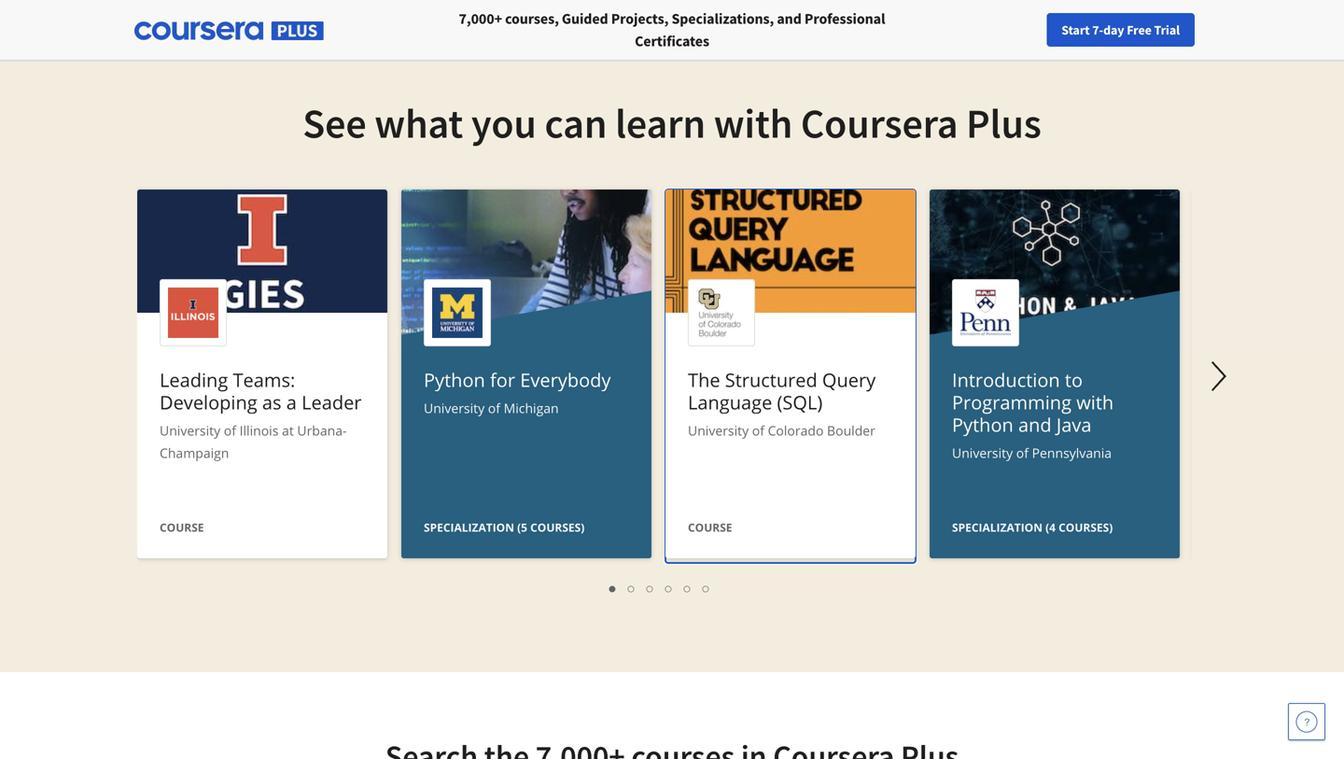 Task type: locate. For each thing, give the bounding box(es) containing it.
0 vertical spatial and
[[777, 9, 802, 28]]

university
[[424, 399, 485, 417], [160, 422, 221, 439], [688, 422, 749, 439], [953, 444, 1013, 462]]

2 courses) from the left
[[1059, 520, 1114, 535]]

2 course from the left
[[688, 520, 733, 535]]

colorado
[[768, 422, 824, 439]]

0 horizontal spatial course
[[160, 520, 204, 535]]

and left "java"
[[1019, 412, 1052, 438]]

list
[[147, 577, 1174, 599]]

and left professional on the top right of the page
[[777, 9, 802, 28]]

0 horizontal spatial and
[[777, 9, 802, 28]]

1 horizontal spatial course
[[688, 520, 733, 535]]

university down programming
[[953, 444, 1013, 462]]

boulder
[[828, 422, 876, 439]]

0 horizontal spatial python
[[424, 367, 485, 393]]

1 course from the left
[[160, 520, 204, 535]]

1 vertical spatial python
[[953, 412, 1014, 438]]

course up 6
[[688, 520, 733, 535]]

career
[[1063, 21, 1099, 38]]

show notifications image
[[1128, 23, 1150, 46]]

7-
[[1093, 21, 1104, 38]]

pennsylvania
[[1033, 444, 1112, 462]]

for
[[490, 367, 516, 393]]

1
[[610, 579, 617, 597]]

certificates
[[635, 32, 710, 50]]

2 specialization from the left
[[953, 520, 1043, 535]]

1 button
[[604, 577, 623, 599]]

specializations,
[[672, 9, 774, 28]]

0 vertical spatial with
[[714, 97, 793, 149]]

with up pennsylvania
[[1077, 389, 1114, 415]]

1 horizontal spatial python
[[953, 412, 1014, 438]]

(5
[[517, 520, 528, 535]]

and inside 7,000+ courses, guided projects, specializations, and professional certificates
[[777, 9, 802, 28]]

teams:
[[233, 367, 295, 393]]

1 vertical spatial with
[[1077, 389, 1114, 415]]

0 vertical spatial python
[[424, 367, 485, 393]]

courses)
[[531, 520, 585, 535], [1059, 520, 1114, 535]]

the
[[688, 367, 721, 393]]

of left pennsylvania
[[1017, 444, 1029, 462]]

of down for
[[488, 399, 501, 417]]

of left "colorado"
[[753, 422, 765, 439]]

courses) inside introduction to programming with python and java. university of pennsylvania. specialization (4 courses) element
[[1059, 520, 1114, 535]]

course for leading teams: developing as a leader
[[160, 520, 204, 535]]

1 horizontal spatial specialization
[[953, 520, 1043, 535]]

with
[[714, 97, 793, 149], [1077, 389, 1114, 415]]

start
[[1062, 21, 1090, 38]]

projects,
[[611, 9, 669, 28]]

python left for
[[424, 367, 485, 393]]

courses) inside python for everybody. university of michigan. specialization (5 courses) element
[[531, 520, 585, 535]]

0 horizontal spatial with
[[714, 97, 793, 149]]

python for everybody. university of michigan. specialization (5 courses) element
[[402, 190, 652, 704]]

0 horizontal spatial specialization
[[424, 520, 515, 535]]

specialization
[[424, 520, 515, 535], [953, 520, 1043, 535]]

1 horizontal spatial courses)
[[1059, 520, 1114, 535]]

1 horizontal spatial with
[[1077, 389, 1114, 415]]

0 horizontal spatial courses)
[[531, 520, 585, 535]]

(4
[[1046, 520, 1056, 535]]

6
[[703, 579, 711, 597]]

start 7-day free trial button
[[1047, 13, 1195, 47]]

your
[[1008, 21, 1033, 38]]

specialization left (4 at the right of page
[[953, 520, 1043, 535]]

python inside python for everybody university of michigan
[[424, 367, 485, 393]]

see
[[303, 97, 367, 149]]

university left "michigan"
[[424, 399, 485, 417]]

courses) for michigan
[[531, 520, 585, 535]]

1 horizontal spatial and
[[1019, 412, 1052, 438]]

of
[[488, 399, 501, 417], [224, 422, 236, 439], [753, 422, 765, 439], [1017, 444, 1029, 462]]

None search field
[[257, 12, 574, 49]]

start 7-day free trial
[[1062, 21, 1181, 38]]

and inside 'introduction to programming with python and java university of pennsylvania'
[[1019, 412, 1052, 438]]

1 courses) from the left
[[531, 520, 585, 535]]

of inside python for everybody university of michigan
[[488, 399, 501, 417]]

2
[[629, 579, 636, 597]]

learn
[[616, 97, 706, 149]]

structured
[[725, 367, 818, 393]]

with right learn
[[714, 97, 793, 149]]

of inside leading teams: developing as a leader university of illinois at urbana- champaign
[[224, 422, 236, 439]]

python down introduction at the right of the page
[[953, 412, 1014, 438]]

1 vertical spatial and
[[1019, 412, 1052, 438]]

urbana-
[[297, 422, 347, 439]]

courses) right (4 at the right of page
[[1059, 520, 1114, 535]]

of left "illinois"
[[224, 422, 236, 439]]

next slide image
[[1197, 354, 1242, 399]]

python
[[424, 367, 485, 393], [953, 412, 1014, 438]]

course
[[160, 520, 204, 535], [688, 520, 733, 535]]

university inside 'introduction to programming with python and java university of pennsylvania'
[[953, 444, 1013, 462]]

5
[[685, 579, 692, 597]]

developing
[[160, 389, 258, 415]]

specialization for of
[[424, 520, 515, 535]]

2 button
[[623, 577, 642, 599]]

and
[[777, 9, 802, 28], [1019, 412, 1052, 438]]

1 specialization from the left
[[424, 520, 515, 535]]

to
[[1066, 367, 1083, 393]]

course down champaign
[[160, 520, 204, 535]]

university up champaign
[[160, 422, 221, 439]]

courses) right "(5"
[[531, 520, 585, 535]]

3 button
[[642, 577, 660, 599]]

free
[[1127, 21, 1152, 38]]

university down language
[[688, 422, 749, 439]]

day
[[1104, 21, 1125, 38]]

specialization left "(5"
[[424, 520, 515, 535]]

of inside the structured query language (sql) university of colorado boulder
[[753, 422, 765, 439]]

see what you can learn with coursera plus
[[303, 97, 1042, 149]]



Task type: describe. For each thing, give the bounding box(es) containing it.
5 button
[[679, 577, 698, 599]]

champaign
[[160, 444, 229, 462]]

what
[[375, 97, 463, 149]]

everybody
[[520, 367, 611, 393]]

7,000+
[[459, 9, 502, 28]]

find
[[982, 21, 1006, 38]]

university inside the structured query language (sql) university of colorado boulder
[[688, 422, 749, 439]]

as
[[262, 389, 282, 415]]

java
[[1057, 412, 1092, 438]]

new
[[1036, 21, 1060, 38]]

coursera image
[[22, 15, 141, 45]]

find your new career link
[[972, 19, 1108, 42]]

introduction to programming with python and java university of pennsylvania
[[953, 367, 1114, 462]]

and for python
[[1019, 412, 1052, 438]]

7,000+ courses, guided projects, specializations, and professional certificates
[[459, 9, 886, 50]]

help center image
[[1296, 711, 1319, 733]]

courses) for and
[[1059, 520, 1114, 535]]

introduction to programming with python and java. university of pennsylvania. specialization (4 courses) element
[[930, 190, 1181, 704]]

language
[[688, 389, 773, 415]]

with inside 'introduction to programming with python and java university of pennsylvania'
[[1077, 389, 1114, 415]]

university inside leading teams: developing as a leader university of illinois at urbana- champaign
[[160, 422, 221, 439]]

coursera
[[801, 97, 959, 149]]

specialization for python
[[953, 520, 1043, 535]]

query
[[823, 367, 876, 393]]

of inside 'introduction to programming with python and java university of pennsylvania'
[[1017, 444, 1029, 462]]

professional
[[805, 9, 886, 28]]

leading teams: developing as a leader university of illinois at urbana- champaign
[[160, 367, 362, 462]]

specialization (5 courses)
[[424, 520, 585, 535]]

6 button
[[698, 577, 716, 599]]

programming
[[953, 389, 1072, 415]]

specialization (4 courses)
[[953, 520, 1114, 535]]

3
[[647, 579, 655, 597]]

python for everybody university of michigan
[[424, 367, 611, 417]]

a
[[287, 389, 297, 415]]

university inside python for everybody university of michigan
[[424, 399, 485, 417]]

and for specializations,
[[777, 9, 802, 28]]

courses,
[[505, 9, 559, 28]]

python inside 'introduction to programming with python and java university of pennsylvania'
[[953, 412, 1014, 438]]

at
[[282, 422, 294, 439]]

can
[[545, 97, 607, 149]]

course for the structured query language (sql)
[[688, 520, 733, 535]]

plus
[[967, 97, 1042, 149]]

the structured query language (sql). university of colorado boulder. course element
[[666, 190, 916, 563]]

(sql)
[[778, 389, 823, 415]]

the structured query language (sql) university of colorado boulder
[[688, 367, 876, 439]]

michigan
[[504, 399, 559, 417]]

find your new career
[[982, 21, 1099, 38]]

4
[[666, 579, 673, 597]]

4 button
[[660, 577, 679, 599]]

leading teams: developing as a leader. university of illinois at urbana-champaign. course element
[[137, 190, 388, 563]]

guided
[[562, 9, 609, 28]]

leader
[[302, 389, 362, 415]]

list containing 1
[[147, 577, 1174, 599]]

introduction
[[953, 367, 1061, 393]]

illinois
[[240, 422, 279, 439]]

leading
[[160, 367, 228, 393]]

coursera plus image
[[134, 22, 324, 40]]

trial
[[1155, 21, 1181, 38]]

you
[[472, 97, 537, 149]]



Task type: vqa. For each thing, say whether or not it's contained in the screenshot.
menu
no



